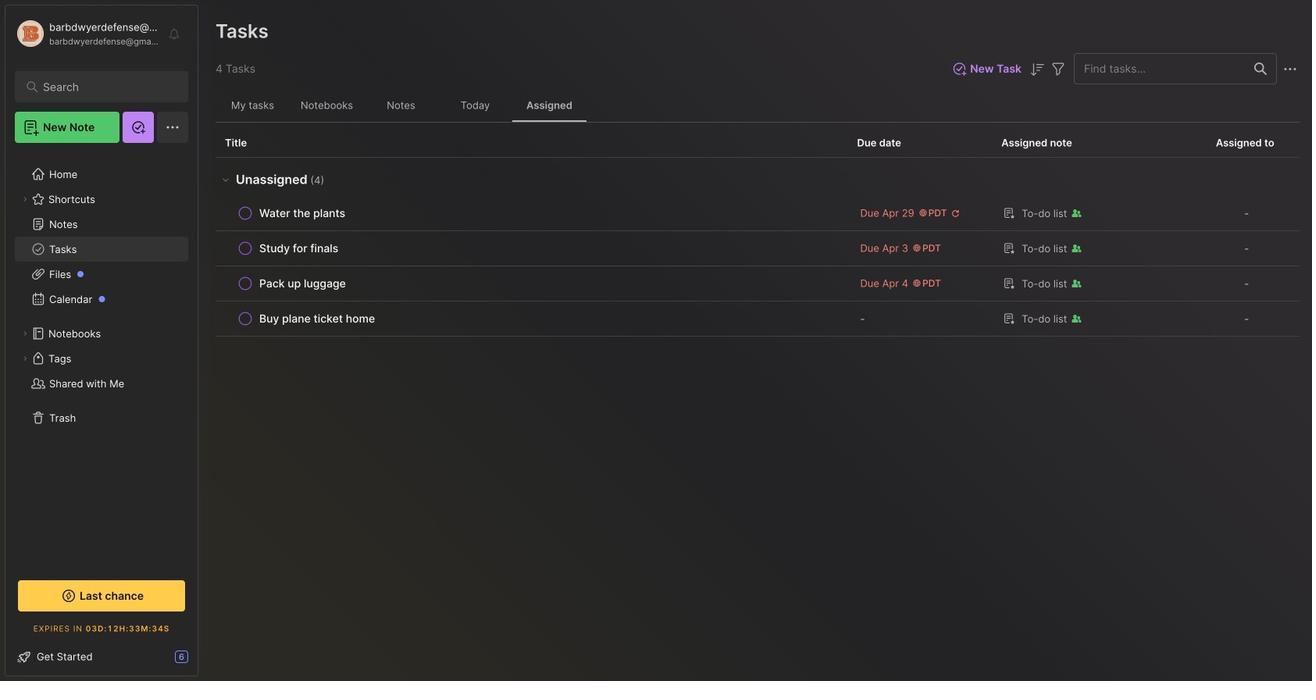 Task type: locate. For each thing, give the bounding box(es) containing it.
Find tasks… text field
[[1075, 56, 1245, 82]]

tree
[[5, 152, 198, 563]]

click to collapse image
[[197, 652, 209, 671]]

collapse unassigned image
[[220, 173, 232, 186]]

expand tags image
[[20, 354, 30, 363]]

More actions and view options field
[[1277, 59, 1300, 79]]

row group
[[216, 158, 1300, 337]]

None search field
[[43, 77, 168, 96]]

row
[[216, 196, 1300, 231], [225, 202, 839, 224], [216, 231, 1300, 266], [225, 237, 839, 259], [216, 266, 1300, 302], [225, 273, 839, 295], [216, 302, 1300, 337], [225, 308, 839, 330]]

Help and Learning task checklist field
[[5, 644, 198, 669]]

Sort tasks by… field
[[1028, 59, 1047, 79]]

Filter tasks field
[[1049, 59, 1068, 79]]

Search text field
[[43, 80, 168, 95]]

filter tasks image
[[1049, 60, 1068, 79]]

more actions and view options image
[[1281, 60, 1300, 79]]



Task type: vqa. For each thing, say whether or not it's contained in the screenshot.
search box
yes



Task type: describe. For each thing, give the bounding box(es) containing it.
Account field
[[15, 18, 159, 49]]

main element
[[0, 0, 203, 681]]

tree inside main element
[[5, 152, 198, 563]]

expand notebooks image
[[20, 329, 30, 338]]

buy plane ticket home 4 cell
[[259, 311, 375, 327]]

none search field inside main element
[[43, 77, 168, 96]]

water the plants 1 cell
[[259, 205, 345, 221]]

pack up luggage 3 cell
[[259, 276, 346, 291]]

study for finals 2 cell
[[259, 241, 338, 256]]



